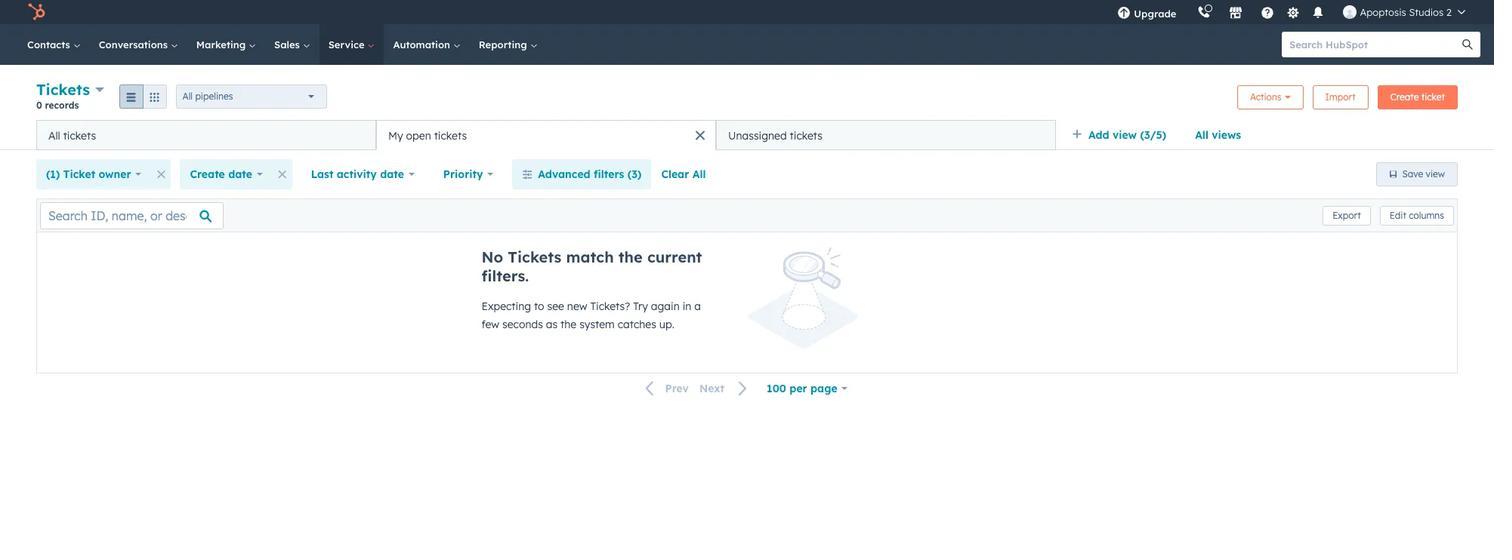 Task type: locate. For each thing, give the bounding box(es) containing it.
clear all button
[[652, 159, 716, 190]]

last activity date
[[311, 168, 404, 181]]

1 horizontal spatial view
[[1427, 169, 1446, 180]]

actions
[[1251, 91, 1282, 102]]

tickets right open
[[434, 129, 467, 142]]

date inside popup button
[[380, 168, 404, 181]]

2 horizontal spatial tickets
[[790, 129, 823, 142]]

calling icon image
[[1198, 6, 1212, 20]]

the inside expecting to see new tickets? try again in a few seconds as the system catches up.
[[561, 318, 577, 332]]

view for add
[[1113, 128, 1138, 142]]

1 horizontal spatial date
[[380, 168, 404, 181]]

edit
[[1390, 210, 1407, 221]]

create inside create date popup button
[[190, 168, 225, 181]]

all tickets button
[[36, 120, 376, 150]]

create ticket button
[[1378, 85, 1459, 109]]

100
[[767, 382, 787, 396]]

all
[[183, 90, 193, 102], [1196, 128, 1209, 142], [48, 129, 60, 142], [693, 168, 706, 181]]

tickets button
[[36, 79, 104, 101]]

all for all views
[[1196, 128, 1209, 142]]

studios
[[1410, 6, 1444, 18]]

all left views
[[1196, 128, 1209, 142]]

2 date from the left
[[380, 168, 404, 181]]

view for save
[[1427, 169, 1446, 180]]

tickets inside no tickets match the current filters.
[[508, 248, 562, 267]]

1 vertical spatial the
[[561, 318, 577, 332]]

edit columns
[[1390, 210, 1445, 221]]

again
[[651, 300, 680, 314]]

date
[[228, 168, 252, 181], [380, 168, 404, 181]]

create
[[1391, 91, 1420, 102], [190, 168, 225, 181]]

seconds
[[503, 318, 543, 332]]

ticket
[[63, 168, 95, 181]]

1 vertical spatial create
[[190, 168, 225, 181]]

create ticket
[[1391, 91, 1446, 102]]

system
[[580, 318, 615, 332]]

conversations
[[99, 39, 171, 51]]

create inside create ticket button
[[1391, 91, 1420, 102]]

marketing link
[[187, 24, 265, 65]]

1 vertical spatial tickets
[[508, 248, 562, 267]]

pagination navigation
[[637, 379, 757, 399]]

view right save
[[1427, 169, 1446, 180]]

1 vertical spatial view
[[1427, 169, 1446, 180]]

last activity date button
[[301, 159, 425, 190]]

priority
[[443, 168, 483, 181]]

marketplaces button
[[1221, 0, 1253, 24]]

1 horizontal spatial create
[[1391, 91, 1420, 102]]

all inside popup button
[[183, 90, 193, 102]]

upgrade image
[[1118, 7, 1132, 20]]

group inside tickets banner
[[119, 84, 167, 108]]

tickets down the records
[[63, 129, 96, 142]]

apoptosis studios 2 button
[[1335, 0, 1475, 24]]

my
[[388, 129, 403, 142]]

clear all
[[662, 168, 706, 181]]

create date
[[190, 168, 252, 181]]

view right "add"
[[1113, 128, 1138, 142]]

(1) ticket owner
[[46, 168, 131, 181]]

date down all tickets button
[[228, 168, 252, 181]]

notifications button
[[1306, 0, 1332, 24]]

0 horizontal spatial create
[[190, 168, 225, 181]]

all left the pipelines
[[183, 90, 193, 102]]

help image
[[1262, 7, 1275, 20]]

1 date from the left
[[228, 168, 252, 181]]

automation link
[[384, 24, 470, 65]]

priority button
[[434, 159, 504, 190]]

advanced
[[538, 168, 591, 181]]

prev button
[[637, 380, 694, 399]]

0 horizontal spatial view
[[1113, 128, 1138, 142]]

view inside "add view (3/5)" popup button
[[1113, 128, 1138, 142]]

a
[[695, 300, 701, 314]]

0 vertical spatial tickets
[[36, 80, 90, 99]]

date right activity
[[380, 168, 404, 181]]

create left ticket
[[1391, 91, 1420, 102]]

all for all tickets
[[48, 129, 60, 142]]

1 horizontal spatial tickets
[[434, 129, 467, 142]]

view inside the save view button
[[1427, 169, 1446, 180]]

group
[[119, 84, 167, 108]]

1 horizontal spatial the
[[619, 248, 643, 267]]

0 horizontal spatial tickets
[[36, 80, 90, 99]]

the
[[619, 248, 643, 267], [561, 318, 577, 332]]

0 records
[[36, 100, 79, 111]]

save view button
[[1377, 162, 1459, 187]]

last
[[311, 168, 334, 181]]

notifications image
[[1312, 7, 1326, 20]]

menu
[[1107, 0, 1477, 24]]

save view
[[1403, 169, 1446, 180]]

1 horizontal spatial tickets
[[508, 248, 562, 267]]

0 horizontal spatial the
[[561, 318, 577, 332]]

views
[[1212, 128, 1242, 142]]

export button
[[1323, 206, 1371, 226]]

3 tickets from the left
[[790, 129, 823, 142]]

tickets
[[36, 80, 90, 99], [508, 248, 562, 267]]

next
[[700, 383, 725, 396]]

clear
[[662, 168, 690, 181]]

menu item
[[1188, 0, 1191, 24]]

owner
[[99, 168, 131, 181]]

tickets right no
[[508, 248, 562, 267]]

tickets up the records
[[36, 80, 90, 99]]

columns
[[1410, 210, 1445, 221]]

no tickets match the current filters.
[[482, 248, 702, 286]]

search image
[[1463, 39, 1474, 50]]

tickets right unassigned in the top of the page
[[790, 129, 823, 142]]

contacts
[[27, 39, 73, 51]]

all views link
[[1186, 120, 1252, 150]]

tickets banner
[[36, 79, 1459, 120]]

conversations link
[[90, 24, 187, 65]]

date inside popup button
[[228, 168, 252, 181]]

tickets
[[63, 129, 96, 142], [434, 129, 467, 142], [790, 129, 823, 142]]

0 horizontal spatial tickets
[[63, 129, 96, 142]]

save
[[1403, 169, 1424, 180]]

current
[[648, 248, 702, 267]]

tickets for all tickets
[[63, 129, 96, 142]]

0 vertical spatial view
[[1113, 128, 1138, 142]]

0 vertical spatial the
[[619, 248, 643, 267]]

the right match
[[619, 248, 643, 267]]

marketplaces image
[[1230, 7, 1244, 20]]

view
[[1113, 128, 1138, 142], [1427, 169, 1446, 180]]

the inside no tickets match the current filters.
[[619, 248, 643, 267]]

0 vertical spatial create
[[1391, 91, 1420, 102]]

1 tickets from the left
[[63, 129, 96, 142]]

create down all tickets button
[[190, 168, 225, 181]]

create for create date
[[190, 168, 225, 181]]

add view (3/5)
[[1089, 128, 1167, 142]]

0 horizontal spatial date
[[228, 168, 252, 181]]

the right as
[[561, 318, 577, 332]]

all down 0 records
[[48, 129, 60, 142]]

automation
[[393, 39, 453, 51]]

Search HubSpot search field
[[1283, 32, 1468, 57]]

hubspot image
[[27, 3, 45, 21]]

apoptosis studios 2
[[1361, 6, 1453, 18]]

in
[[683, 300, 692, 314]]



Task type: vqa. For each thing, say whether or not it's contained in the screenshot.
Teams &
no



Task type: describe. For each thing, give the bounding box(es) containing it.
(3)
[[628, 168, 642, 181]]

filters.
[[482, 267, 529, 286]]

catches
[[618, 318, 657, 332]]

sales
[[274, 39, 303, 51]]

edit columns button
[[1381, 206, 1455, 226]]

as
[[546, 318, 558, 332]]

add
[[1089, 128, 1110, 142]]

apoptosis
[[1361, 6, 1407, 18]]

page
[[811, 382, 838, 396]]

2
[[1447, 6, 1453, 18]]

import button
[[1313, 85, 1369, 109]]

unassigned tickets button
[[716, 120, 1057, 150]]

activity
[[337, 168, 377, 181]]

actions button
[[1238, 85, 1304, 109]]

2 tickets from the left
[[434, 129, 467, 142]]

reporting link
[[470, 24, 547, 65]]

ticket
[[1422, 91, 1446, 102]]

unassigned
[[729, 129, 787, 142]]

to
[[534, 300, 545, 314]]

create for create ticket
[[1391, 91, 1420, 102]]

export
[[1333, 210, 1362, 221]]

prev
[[665, 383, 689, 396]]

few
[[482, 318, 500, 332]]

all right the clear
[[693, 168, 706, 181]]

service link
[[319, 24, 384, 65]]

expecting
[[482, 300, 531, 314]]

next button
[[694, 380, 757, 399]]

reporting
[[479, 39, 530, 51]]

new
[[567, 300, 588, 314]]

unassigned tickets
[[729, 129, 823, 142]]

create date button
[[180, 159, 273, 190]]

all views
[[1196, 128, 1242, 142]]

tickets for unassigned tickets
[[790, 129, 823, 142]]

(3/5)
[[1141, 128, 1167, 142]]

menu containing apoptosis studios 2
[[1107, 0, 1477, 24]]

sales link
[[265, 24, 319, 65]]

my open tickets
[[388, 129, 467, 142]]

advanced filters (3)
[[538, 168, 642, 181]]

see
[[548, 300, 565, 314]]

(1) ticket owner button
[[36, 159, 151, 190]]

100 per page button
[[757, 374, 858, 404]]

match
[[566, 248, 614, 267]]

contacts link
[[18, 24, 90, 65]]

100 per page
[[767, 382, 838, 396]]

try
[[634, 300, 648, 314]]

import
[[1326, 91, 1356, 102]]

service
[[329, 39, 368, 51]]

settings link
[[1284, 4, 1303, 20]]

no
[[482, 248, 503, 267]]

per
[[790, 382, 808, 396]]

add view (3/5) button
[[1063, 120, 1186, 150]]

hubspot link
[[18, 3, 57, 21]]

upgrade
[[1135, 8, 1177, 20]]

filters
[[594, 168, 625, 181]]

all pipelines
[[183, 90, 233, 102]]

up.
[[660, 318, 675, 332]]

all for all pipelines
[[183, 90, 193, 102]]

all tickets
[[48, 129, 96, 142]]

advanced filters (3) button
[[513, 159, 652, 190]]

expecting to see new tickets? try again in a few seconds as the system catches up.
[[482, 300, 701, 332]]

Search ID, name, or description search field
[[40, 202, 224, 229]]

tara schultz image
[[1344, 5, 1358, 19]]

settings image
[[1287, 6, 1301, 20]]

pipelines
[[195, 90, 233, 102]]

marketing
[[196, 39, 249, 51]]

help button
[[1256, 0, 1281, 24]]

open
[[406, 129, 431, 142]]

search button
[[1456, 32, 1481, 57]]

my open tickets button
[[376, 120, 716, 150]]

all pipelines button
[[176, 84, 327, 108]]

tickets?
[[591, 300, 631, 314]]

tickets inside popup button
[[36, 80, 90, 99]]

(1)
[[46, 168, 60, 181]]



